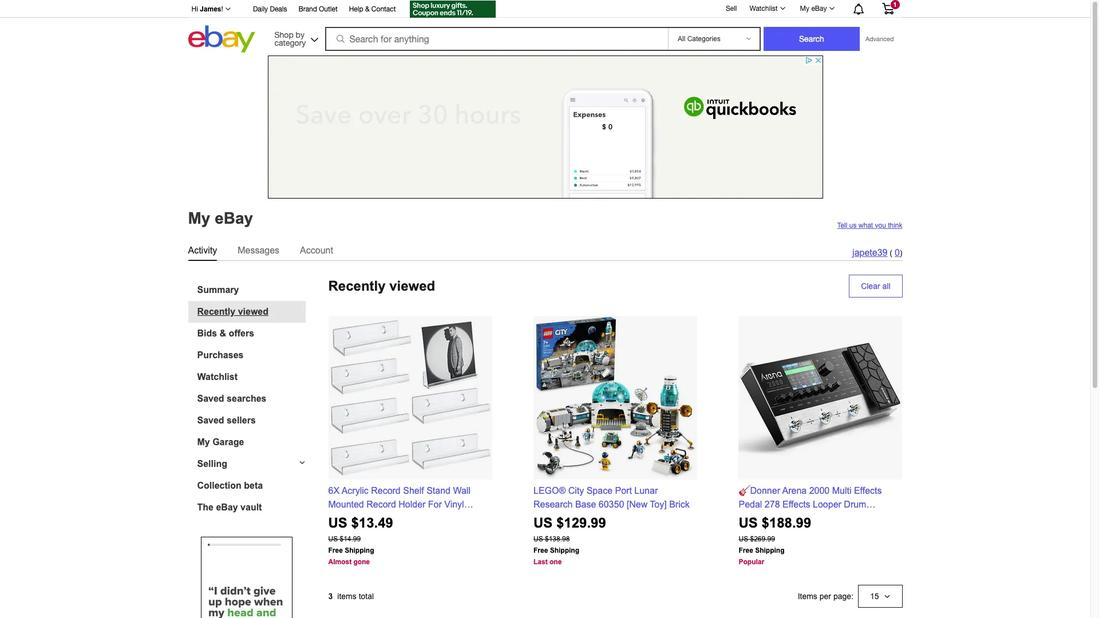 Task type: locate. For each thing, give the bounding box(es) containing it.
watchlist inside account navigation
[[750, 5, 778, 13]]

2 vertical spatial ebay
[[216, 502, 238, 512]]

saved up my garage
[[197, 415, 224, 425]]

15
[[870, 592, 879, 601]]

watchlist link down purchases link
[[197, 372, 305, 382]]

1 horizontal spatial &
[[365, 5, 370, 13]]

watchlist for leftmost watchlist link
[[197, 372, 238, 382]]

6x acrylic record shelf stand wall mounted record holder for vinyl album display link
[[328, 486, 473, 523]]

advanced link
[[860, 27, 900, 50]]

0 horizontal spatial viewed
[[238, 307, 268, 316]]

free
[[328, 546, 343, 554], [534, 546, 548, 554], [739, 546, 753, 554]]

recently down 'summary'
[[197, 307, 235, 316]]

2 horizontal spatial shipping
[[755, 546, 785, 554]]

messages link
[[238, 243, 279, 258]]

get the coupon image
[[410, 1, 495, 18]]

us down the research
[[534, 515, 553, 530]]

shipping down $138.98
[[550, 546, 579, 554]]

1 vertical spatial saved
[[197, 415, 224, 425]]

tell us what you think link
[[837, 221, 902, 229]]

my for my garage link
[[197, 437, 210, 447]]

2 shipping from the left
[[550, 546, 579, 554]]

1 vertical spatial recently
[[197, 307, 235, 316]]

searches
[[227, 394, 266, 403]]

free inside us $13.49 us $14.99 free shipping almost gone
[[328, 546, 343, 554]]

daily
[[253, 5, 268, 13]]

shipping for us $188.99
[[755, 546, 785, 554]]

us down pedal
[[739, 515, 758, 530]]

hi james !
[[191, 5, 223, 13]]

0 vertical spatial watchlist link
[[743, 2, 790, 15]]

1 vertical spatial watchlist link
[[197, 372, 305, 382]]

saved inside 'link'
[[197, 415, 224, 425]]

us $13.49 us $14.99 free shipping almost gone
[[328, 515, 393, 566]]

daily deals link
[[253, 3, 287, 16]]

my ebay main content
[[5, 56, 1086, 618]]

garage
[[212, 437, 244, 447]]

offers
[[229, 328, 254, 338]]

ebay
[[811, 5, 827, 13], [215, 209, 253, 227], [216, 502, 238, 512]]

1 horizontal spatial recently
[[328, 278, 386, 293]]

1 vertical spatial my ebay
[[188, 209, 253, 227]]

[new
[[627, 499, 648, 509]]

1 horizontal spatial my ebay
[[800, 5, 827, 13]]

advertisement region
[[268, 56, 823, 199], [201, 537, 293, 618]]

None submit
[[764, 27, 860, 51]]

one
[[550, 558, 562, 566]]

0 horizontal spatial my ebay
[[188, 209, 253, 227]]

1 horizontal spatial watchlist
[[750, 5, 778, 13]]

1 horizontal spatial shipping
[[550, 546, 579, 554]]

my ebay inside account navigation
[[800, 5, 827, 13]]

lego® city space port lunar research base 60350 [new toy] brick image
[[534, 316, 696, 479]]

record left shelf
[[371, 486, 401, 495]]

drum
[[844, 499, 866, 509]]

all
[[882, 281, 890, 291]]

1 vertical spatial &
[[220, 328, 226, 338]]

1 horizontal spatial viewed
[[389, 278, 435, 293]]

record up display
[[366, 499, 396, 509]]

us left $14.99
[[328, 535, 338, 543]]

watchlist inside my ebay main content
[[197, 372, 238, 382]]

free inside us $188.99 us $269.99 free shipping popular
[[739, 546, 753, 554]]

0 horizontal spatial recently
[[197, 307, 235, 316]]

0 horizontal spatial &
[[220, 328, 226, 338]]

0 vertical spatial my
[[800, 5, 809, 13]]

viewed
[[389, 278, 435, 293], [238, 307, 268, 316]]

saved sellers
[[197, 415, 256, 425]]

1 vertical spatial effects
[[783, 499, 810, 509]]

saved up saved sellers
[[197, 394, 224, 403]]

1 vertical spatial advertisement region
[[201, 537, 293, 618]]

0 vertical spatial saved
[[197, 394, 224, 403]]

1 vertical spatial my
[[188, 209, 210, 227]]

brand outlet link
[[299, 3, 338, 16]]

1 horizontal spatial effects
[[854, 486, 882, 495]]

purchases
[[197, 350, 244, 360]]

watchlist down the purchases
[[197, 372, 238, 382]]

6x acrylic record shelf stand wall mounted record holder for vinyl album display
[[328, 486, 470, 523]]

research
[[534, 499, 573, 509]]

0 horizontal spatial free
[[328, 546, 343, 554]]

record
[[371, 486, 401, 495], [366, 499, 396, 509]]

saved
[[197, 394, 224, 403], [197, 415, 224, 425]]

effects
[[854, 486, 882, 495], [783, 499, 810, 509]]

items per page:
[[798, 592, 853, 601]]

1 horizontal spatial recently viewed
[[328, 278, 435, 293]]

1 free from the left
[[328, 546, 343, 554]]

advanced
[[866, 35, 894, 42]]

$188.99
[[762, 515, 811, 530]]

0 vertical spatial ebay
[[811, 5, 827, 13]]

shipping inside us $13.49 us $14.99 free shipping almost gone
[[345, 546, 374, 554]]

60350
[[599, 499, 624, 509]]

lego® city space port lunar research base 60350 [new toy] brick us $129.99 us $138.98 free shipping last one
[[534, 486, 690, 566]]

2 horizontal spatial free
[[739, 546, 753, 554]]

collection beta link
[[197, 481, 305, 491]]

shipping inside us $188.99 us $269.99 free shipping popular
[[755, 546, 785, 554]]

& right help
[[365, 5, 370, 13]]

category
[[274, 38, 306, 47]]

0 vertical spatial &
[[365, 5, 370, 13]]

$138.98
[[545, 535, 570, 543]]

recently down the account link
[[328, 278, 386, 293]]

almost
[[328, 558, 352, 566]]

3 free from the left
[[739, 546, 753, 554]]

watchlist link right sell link on the top right of the page
[[743, 2, 790, 15]]

)
[[900, 248, 902, 257]]

ebay inside account navigation
[[811, 5, 827, 13]]

6x
[[328, 486, 340, 495]]

0 vertical spatial recently viewed
[[328, 278, 435, 293]]

1 saved from the top
[[197, 394, 224, 403]]

my garage link
[[197, 437, 305, 447]]

1 link
[[875, 0, 901, 17]]

shipping up gone
[[345, 546, 374, 554]]

1 horizontal spatial watchlist link
[[743, 2, 790, 15]]

saved inside "link"
[[197, 394, 224, 403]]

$13.49
[[351, 515, 393, 530]]

items
[[798, 592, 817, 601]]

activity
[[188, 245, 217, 255]]

0 vertical spatial my ebay
[[800, 5, 827, 13]]

my inside my garage link
[[197, 437, 210, 447]]

🎸donner arena 2000 multi effects pedal 278 effects looper drum machine | refurb image
[[739, 316, 902, 479]]

us left $269.99
[[739, 535, 748, 543]]

james
[[200, 5, 221, 13]]

3 shipping from the left
[[755, 546, 785, 554]]

us
[[328, 515, 347, 530], [534, 515, 553, 530], [739, 515, 758, 530], [328, 535, 338, 543], [534, 535, 543, 543], [739, 535, 748, 543]]

0 vertical spatial watchlist
[[750, 5, 778, 13]]

2 vertical spatial my
[[197, 437, 210, 447]]

my garage
[[197, 437, 244, 447]]

0 vertical spatial record
[[371, 486, 401, 495]]

what
[[859, 221, 873, 229]]

1 shipping from the left
[[345, 546, 374, 554]]

0 horizontal spatial shipping
[[345, 546, 374, 554]]

pedal
[[739, 499, 762, 509]]

looper
[[813, 499, 841, 509]]

free for us $188.99
[[739, 546, 753, 554]]

the
[[197, 502, 213, 512]]

1 vertical spatial record
[[366, 499, 396, 509]]

watchlist right sell link on the top right of the page
[[750, 5, 778, 13]]

2 saved from the top
[[197, 415, 224, 425]]

effects up refurb
[[783, 499, 810, 509]]

& right the "bids" in the bottom left of the page
[[220, 328, 226, 338]]

0 vertical spatial effects
[[854, 486, 882, 495]]

free for us $13.49
[[328, 546, 343, 554]]

lunar
[[634, 486, 658, 495]]

&
[[365, 5, 370, 13], [220, 328, 226, 338]]

$269.99
[[750, 535, 775, 543]]

free up almost
[[328, 546, 343, 554]]

my ebay inside main content
[[188, 209, 253, 227]]

my inside my ebay link
[[800, 5, 809, 13]]

278
[[765, 499, 780, 509]]

& inside my ebay main content
[[220, 328, 226, 338]]

summary link
[[197, 285, 305, 295]]

0 horizontal spatial watchlist
[[197, 372, 238, 382]]

0 vertical spatial viewed
[[389, 278, 435, 293]]

japete39 link
[[852, 248, 888, 257]]

recently
[[328, 278, 386, 293], [197, 307, 235, 316]]

1 vertical spatial viewed
[[238, 307, 268, 316]]

activity link
[[188, 243, 217, 258]]

0 horizontal spatial recently viewed
[[197, 307, 268, 316]]

effects up drum
[[854, 486, 882, 495]]

3
[[328, 592, 333, 601]]

1 horizontal spatial free
[[534, 546, 548, 554]]

shop by category banner
[[185, 0, 902, 56]]

help
[[349, 5, 363, 13]]

& for contact
[[365, 5, 370, 13]]

mounted
[[328, 499, 364, 509]]

the ebay vault
[[197, 502, 262, 512]]

shipping down $269.99
[[755, 546, 785, 554]]

purchases link
[[197, 350, 305, 360]]

1 vertical spatial watchlist
[[197, 372, 238, 382]]

wall
[[453, 486, 470, 495]]

us
[[849, 221, 857, 229]]

account navigation
[[185, 0, 902, 19]]

free up last
[[534, 546, 548, 554]]

shipping
[[345, 546, 374, 554], [550, 546, 579, 554], [755, 546, 785, 554]]

free up popular
[[739, 546, 753, 554]]

& inside 'link'
[[365, 5, 370, 13]]

ebay for 'the ebay vault' link
[[216, 502, 238, 512]]

refurb
[[781, 513, 808, 523]]

2 free from the left
[[534, 546, 548, 554]]

0 vertical spatial recently
[[328, 278, 386, 293]]



Task type: vqa. For each thing, say whether or not it's contained in the screenshot.
second "Saved"
yes



Task type: describe. For each thing, give the bounding box(es) containing it.
toy]
[[650, 499, 667, 509]]

clear
[[861, 281, 880, 291]]

saved sellers link
[[197, 415, 305, 426]]

popular
[[739, 558, 764, 566]]

clear all button
[[849, 274, 902, 297]]

6x acrylic record shelf stand wall mounted record holder for vinyl album display image
[[328, 316, 492, 479]]

port
[[615, 486, 632, 495]]

$14.99
[[340, 535, 361, 543]]

messages
[[238, 245, 279, 255]]

tell
[[837, 221, 847, 229]]

the ebay vault link
[[197, 502, 305, 513]]

0 link
[[895, 248, 900, 257]]

help & contact
[[349, 5, 396, 13]]

holder
[[399, 499, 426, 509]]

display
[[357, 513, 387, 523]]

think
[[888, 221, 902, 229]]

stand
[[427, 486, 450, 495]]

brick
[[669, 499, 690, 509]]

us down mounted
[[328, 515, 347, 530]]

last
[[534, 558, 548, 566]]

selling
[[197, 459, 227, 469]]

shipping inside 'lego® city space port lunar research base 60350 [new toy] brick us $129.99 us $138.98 free shipping last one'
[[550, 546, 579, 554]]

15 button
[[858, 585, 902, 608]]

tell us what you think
[[837, 221, 902, 229]]

1 vertical spatial ebay
[[215, 209, 253, 227]]

watchlist for watchlist link to the right
[[750, 5, 778, 13]]

Search for anything text field
[[327, 28, 666, 50]]

us $188.99 us $269.99 free shipping popular
[[739, 515, 811, 566]]

none submit inside shop by category banner
[[764, 27, 860, 51]]

(
[[890, 248, 892, 257]]

contact
[[371, 5, 396, 13]]

help & contact link
[[349, 3, 396, 16]]

my ebay link
[[794, 2, 839, 15]]

🎸donner
[[739, 486, 780, 495]]

bids
[[197, 328, 217, 338]]

selling button
[[188, 459, 305, 469]]

beta
[[244, 481, 263, 490]]

2000
[[809, 486, 830, 495]]

recently viewed link
[[197, 307, 305, 317]]

per
[[820, 592, 831, 601]]

us left $138.98
[[534, 535, 543, 543]]

account
[[300, 245, 333, 255]]

ebay for my ebay link
[[811, 5, 827, 13]]

brand
[[299, 5, 317, 13]]

collection beta
[[197, 481, 263, 490]]

japete39
[[852, 248, 888, 257]]

🎸donner arena 2000 multi effects pedal 278 effects looper drum machine | refurb link
[[739, 486, 882, 523]]

0 vertical spatial advertisement region
[[268, 56, 823, 199]]

shop by category
[[274, 30, 306, 47]]

arena
[[782, 486, 807, 495]]

1 vertical spatial recently viewed
[[197, 307, 268, 316]]

saved searches link
[[197, 394, 305, 404]]

sell link
[[721, 4, 742, 12]]

space
[[587, 486, 613, 495]]

album
[[328, 513, 354, 523]]

1
[[893, 1, 897, 8]]

saved for saved sellers
[[197, 415, 224, 425]]

0 horizontal spatial watchlist link
[[197, 372, 305, 382]]

🎸donner arena 2000 multi effects pedal 278 effects looper drum machine | refurb
[[739, 486, 882, 523]]

free inside 'lego® city space port lunar research base 60350 [new toy] brick us $129.99 us $138.98 free shipping last one'
[[534, 546, 548, 554]]

my for my ebay link
[[800, 5, 809, 13]]

sell
[[726, 4, 737, 12]]

multi
[[832, 486, 852, 495]]

collection
[[197, 481, 241, 490]]

saved for saved searches
[[197, 394, 224, 403]]

|
[[776, 513, 778, 523]]

sellers
[[227, 415, 256, 425]]

& for offers
[[220, 328, 226, 338]]

3 items total
[[328, 592, 374, 601]]

0 horizontal spatial effects
[[783, 499, 810, 509]]

shelf
[[403, 486, 424, 495]]

base
[[575, 499, 596, 509]]

shipping for us $13.49
[[345, 546, 374, 554]]

!
[[221, 5, 223, 13]]

lego® city space port lunar research base 60350 [new toy] brick link
[[534, 486, 690, 509]]

saved searches
[[197, 394, 266, 403]]

bids & offers
[[197, 328, 254, 338]]

you
[[875, 221, 886, 229]]

0
[[895, 248, 900, 257]]

vinyl
[[444, 499, 464, 509]]

clear all
[[861, 281, 890, 291]]

shop
[[274, 30, 293, 39]]

city
[[568, 486, 584, 495]]

total
[[359, 592, 374, 601]]

hi
[[191, 5, 198, 13]]

page:
[[833, 592, 853, 601]]

lego®
[[534, 486, 566, 495]]

items
[[337, 592, 356, 601]]

bids & offers link
[[197, 328, 305, 339]]



